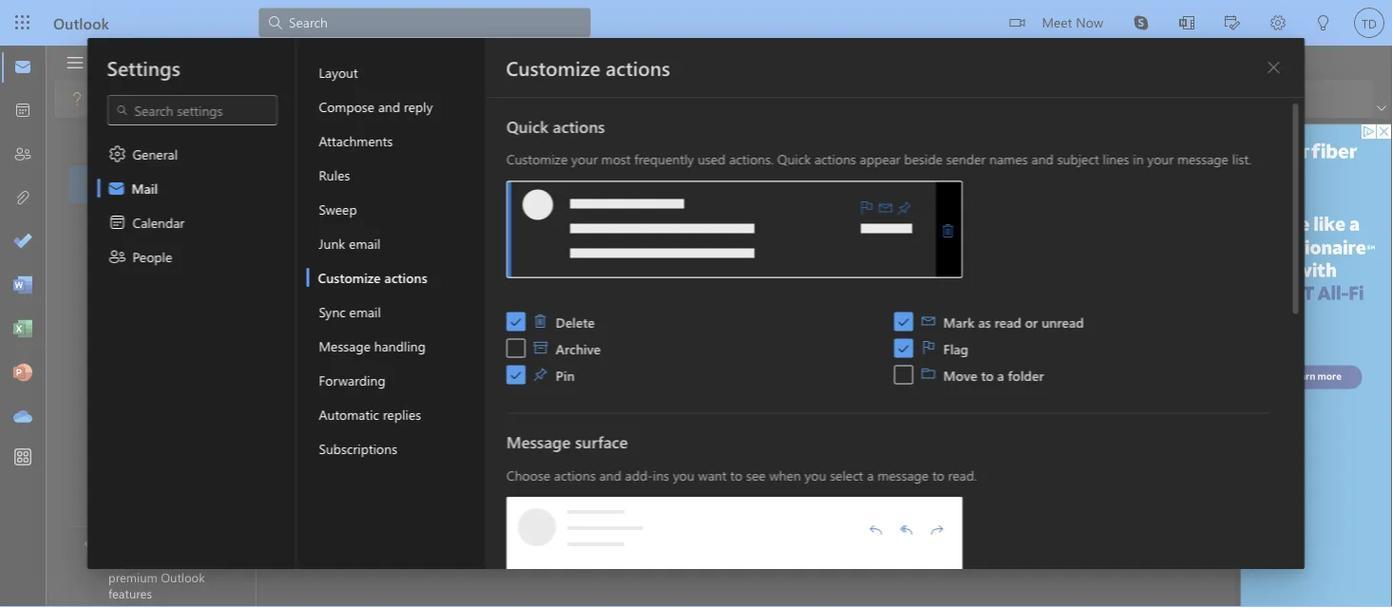 Task type: vqa. For each thing, say whether or not it's contained in the screenshot.
 button
yes



Task type: locate. For each thing, give the bounding box(es) containing it.
 inside favorites tree item
[[87, 137, 103, 153]]

1 horizontal spatial inbox
[[325, 136, 364, 157]]

message
[[1177, 150, 1228, 168], [877, 466, 928, 484]]

1 vertical spatial  button
[[78, 393, 110, 429]]


[[1010, 15, 1025, 30]]

1 vertical spatial 
[[87, 403, 103, 419]]

outlook
[[53, 12, 109, 33], [161, 90, 209, 107], [323, 444, 371, 462], [161, 569, 205, 586]]

0 horizontal spatial message
[[319, 337, 371, 354]]

0 horizontal spatial microsoft account team image
[[285, 336, 315, 367]]

home button
[[95, 46, 159, 75]]

 pin
[[534, 366, 574, 384]]

1 vertical spatial 10/2
[[526, 353, 549, 368]]

mon up was
[[500, 276, 523, 291]]

outlook up  button
[[53, 12, 109, 33]]

microsoft account team down sync email button
[[323, 332, 462, 350]]

with
[[187, 553, 210, 569]]

 button right onedrive icon
[[78, 393, 110, 429]]

actions down junk email button
[[384, 268, 427, 286]]

quick right the actions.
[[777, 150, 810, 168]]

1 vertical spatial verification
[[508, 274, 572, 292]]

customize actions up "quick actions"
[[506, 54, 670, 81]]

 button down  help at the top left of page
[[78, 127, 110, 162]]

2 mon from the top
[[500, 353, 523, 368]]

2 vertical spatial customize
[[318, 268, 381, 286]]

email for junk email
[[349, 234, 380, 252]]

your
[[571, 150, 597, 168], [1147, 150, 1173, 168], [397, 463, 424, 481]]

sent
[[139, 214, 165, 231]]

2 horizontal spatial and
[[1031, 150, 1053, 168]]

0 vertical spatial email
[[349, 234, 380, 252]]

now
[[1076, 13, 1103, 30]]

to down team
[[381, 463, 394, 481]]

message for message surface
[[506, 431, 570, 453]]

0 vertical spatial message
[[319, 337, 371, 354]]

customize up ad
[[506, 150, 567, 168]]

1 vertical spatial mon
[[500, 353, 523, 368]]

0 horizontal spatial customize actions
[[318, 268, 427, 286]]

1 vertical spatial inbox
[[139, 176, 173, 193]]

star
[[420, 197, 444, 215]]

you right ins on the left of page
[[672, 466, 694, 484]]

to
[[981, 366, 993, 384], [381, 463, 394, 481], [730, 466, 742, 484], [932, 466, 944, 484], [159, 537, 170, 553]]

0 vertical spatial 
[[87, 137, 103, 153]]

microsoft account team
[[662, 193, 821, 213], [323, 255, 462, 273], [323, 332, 462, 350]]

select a conversation checkbox containing mt
[[285, 336, 323, 367]]

 for flag
[[897, 342, 910, 355]]

0 horizontal spatial your
[[397, 463, 424, 481]]

0 vertical spatial inbox
[[325, 136, 364, 157]]

 left 
[[897, 342, 910, 355]]

 delete
[[534, 313, 594, 330]]

2 horizontal spatial your
[[1147, 150, 1173, 168]]

inbox down general
[[139, 176, 173, 193]]

team for was
[[432, 332, 462, 350]]

reply
[[404, 97, 433, 115]]

contractsafe
[[323, 178, 401, 196]]

mobile
[[213, 90, 253, 107]]

used
[[697, 150, 725, 168]]

outlook right 
[[161, 90, 209, 107]]

0 vertical spatial mon
[[500, 276, 523, 291]]


[[921, 340, 935, 354]]

select a conversation image
[[291, 265, 310, 284]]

rules button
[[306, 158, 486, 192]]

 for first  button from the bottom of the page
[[87, 403, 103, 419]]

1 vertical spatial quick
[[777, 150, 810, 168]]

microsoft account team image down most
[[613, 193, 651, 231]]

calendar image
[[13, 102, 32, 121]]

new
[[427, 463, 451, 481]]

 right onedrive icon
[[87, 403, 103, 419]]

0 vertical spatial customize actions
[[506, 54, 670, 81]]

 move to a folder
[[921, 366, 1044, 384]]

and inside button
[[378, 97, 400, 115]]

Select a conversation checkbox
[[285, 259, 323, 290]]

1 vertical spatial team
[[432, 255, 462, 273]]

to right the upgrade
[[159, 537, 170, 553]]

and left add-
[[599, 466, 621, 484]]

email right junk
[[349, 234, 380, 252]]

settings heading
[[107, 54, 180, 81]]

inbox inside inbox 
[[325, 136, 364, 157]]

microsoft account security info was added
[[323, 351, 570, 369]]

0 vertical spatial select a conversation checkbox
[[285, 336, 323, 367]]

 tree item
[[68, 241, 221, 279]]

outlook team image
[[285, 449, 315, 479]]

tab list
[[94, 46, 274, 75]]

message left the list.
[[1177, 150, 1228, 168]]

 button
[[367, 132, 397, 162]]

1 horizontal spatial message
[[506, 431, 570, 453]]

team up microsoft account security info was added
[[432, 332, 462, 350]]

2  from the top
[[87, 403, 103, 419]]

0 horizontal spatial inbox
[[139, 176, 173, 193]]

customize
[[506, 54, 600, 81], [506, 150, 567, 168], [318, 268, 381, 286]]

1 horizontal spatial a
[[997, 366, 1004, 384]]

you right the when
[[804, 466, 826, 484]]

1 vertical spatial security
[[432, 274, 478, 292]]

message up 9/28
[[506, 431, 570, 453]]

1 horizontal spatial microsoft account team image
[[613, 193, 651, 231]]

message surface
[[506, 431, 628, 453]]

help
[[90, 90, 118, 107]]

0 horizontal spatial and
[[378, 97, 400, 115]]

document containing settings
[[0, 0, 1392, 607]]

subscriptions button
[[306, 431, 486, 466]]

customize actions up sync email
[[318, 268, 427, 286]]

1 horizontal spatial you
[[804, 466, 826, 484]]

1 vertical spatial customize actions
[[318, 268, 427, 286]]

email right sync
[[349, 303, 381, 320]]

microsoft account team image
[[613, 193, 651, 231], [285, 336, 315, 367]]

microsoft account team down the actions.
[[662, 193, 821, 213]]

word image
[[13, 277, 32, 296]]

outlook inside ' outlook mobile'
[[161, 90, 209, 107]]

2 mon 10/2 from the top
[[500, 353, 549, 368]]

automatic
[[319, 405, 379, 423]]

microsoft account team image left message handling
[[285, 336, 315, 367]]

favorites tree
[[68, 120, 221, 393]]

0 vertical spatial microsoft account team image
[[613, 193, 651, 231]]

 left 
[[509, 315, 522, 328]]

message down sync email
[[319, 337, 371, 354]]

team
[[787, 193, 821, 213], [432, 255, 462, 273], [432, 332, 462, 350]]

frequently
[[634, 150, 694, 168]]

 drafts
[[112, 251, 174, 270]]

outlook inside 'message list' list box
[[323, 444, 371, 462]]

0 vertical spatial verification
[[830, 136, 907, 157]]

email inside junk email button
[[349, 234, 380, 252]]

 left 
[[87, 137, 103, 153]]

security right handling
[[432, 351, 478, 369]]

and left 'reply'
[[378, 97, 400, 115]]

microsoft inside upgrade to microsoft 365 with premium outlook features
[[108, 553, 160, 569]]


[[555, 139, 574, 158]]

tab list containing home
[[94, 46, 274, 75]]

0 horizontal spatial mt
[[290, 343, 310, 360]]

message for message handling
[[319, 337, 371, 354]]

info down -
[[481, 274, 504, 292]]

1  from the top
[[87, 137, 103, 153]]

inbox up rules
[[325, 136, 364, 157]]

microsoft account security info verification
[[612, 136, 907, 157], [323, 274, 572, 292]]

0 horizontal spatial a
[[867, 466, 873, 484]]

0 horizontal spatial message
[[877, 466, 928, 484]]

1 horizontal spatial quick
[[777, 150, 810, 168]]

2 10/2 from the top
[[526, 353, 549, 368]]

features
[[108, 585, 152, 602]]

1 you from the left
[[672, 466, 694, 484]]

1 vertical spatial mt
[[290, 343, 310, 360]]

1 vertical spatial mon 10/2
[[500, 353, 549, 368]]

2 email from the top
[[349, 303, 381, 320]]


[[112, 251, 131, 270]]

2 vertical spatial and
[[599, 466, 621, 484]]

document
[[0, 0, 1392, 607]]

0 horizontal spatial microsoft account security info verification
[[323, 274, 572, 292]]

0 vertical spatial microsoft account security info verification
[[612, 136, 907, 157]]

select a conversation checkbox for welcome to your new outlook.com account
[[285, 449, 323, 479]]

message list section
[[258, 122, 691, 607]]

2 vertical spatial team
[[432, 332, 462, 350]]

thu
[[504, 465, 523, 480]]

2 select a conversation checkbox from the top
[[285, 449, 323, 479]]

security up sync email button
[[432, 274, 478, 292]]

1 vertical spatial microsoft account team image
[[285, 336, 315, 367]]

customize actions
[[506, 54, 670, 81], [318, 268, 427, 286]]

1 select a conversation checkbox from the top
[[285, 336, 323, 367]]

outlook inside upgrade to microsoft 365 with premium outlook features
[[161, 569, 205, 586]]

actions down message surface
[[554, 466, 595, 484]]

team down star
[[432, 255, 462, 273]]

1 mon 10/2 from the top
[[500, 276, 549, 291]]

0 horizontal spatial verification
[[508, 274, 572, 292]]

0 vertical spatial 10/2
[[526, 276, 549, 291]]

read.
[[948, 466, 977, 484]]

0 vertical spatial and
[[378, 97, 400, 115]]

handling
[[374, 337, 426, 354]]

contractsafe image
[[285, 181, 315, 212]]

0 vertical spatial mt
[[622, 203, 642, 220]]

outlook banner
[[0, 0, 1392, 46]]

choose
[[506, 466, 550, 484]]


[[534, 367, 547, 380]]

1 vertical spatial message
[[506, 431, 570, 453]]

1 horizontal spatial verification
[[830, 136, 907, 157]]

outlook right premium
[[161, 569, 205, 586]]

team down "customize your most frequently used actions. quick actions appear beside sender names and subject lines in your message list."
[[787, 193, 821, 213]]

message inside button
[[319, 337, 371, 354]]

email
[[349, 234, 380, 252], [349, 303, 381, 320]]

1 vertical spatial microsoft account security info verification
[[323, 274, 572, 292]]

0 vertical spatial message
[[1177, 150, 1228, 168]]

outlook up welcome
[[323, 444, 371, 462]]


[[372, 138, 391, 157]]

mt left message handling
[[290, 343, 310, 360]]

1 vertical spatial message
[[877, 466, 928, 484]]

0 vertical spatial customize
[[506, 54, 600, 81]]

Search settings search field
[[129, 101, 258, 120]]

outlook team
[[323, 444, 405, 462]]

1 vertical spatial a
[[867, 466, 873, 484]]

0 vertical spatial quick
[[506, 115, 548, 137]]

a left 'folder'
[[997, 366, 1004, 384]]

quick
[[506, 115, 548, 137], [777, 150, 810, 168]]

your left most
[[571, 150, 597, 168]]

customize actions button
[[306, 260, 486, 295]]


[[108, 213, 127, 232]]

application
[[0, 0, 1392, 607]]

dialog
[[0, 0, 1392, 607]]


[[921, 367, 935, 380]]

actions
[[606, 54, 670, 81], [552, 115, 604, 137], [814, 150, 856, 168], [384, 268, 427, 286], [554, 466, 595, 484]]

mail image
[[13, 58, 32, 77]]

select a conversation checkbox containing ot
[[285, 449, 323, 479]]

quick up 
[[506, 115, 548, 137]]

0 horizontal spatial you
[[672, 466, 694, 484]]

1 10/2 from the top
[[526, 276, 549, 291]]

1 vertical spatial microsoft account team
[[323, 255, 462, 273]]

general
[[133, 145, 178, 162]]

0 vertical spatial info
[[799, 136, 826, 157]]

your down team
[[397, 463, 424, 481]]

2 you from the left
[[804, 466, 826, 484]]

welcome to your new outlook.com account
[[323, 463, 581, 481]]


[[509, 315, 522, 328], [897, 315, 910, 328], [897, 342, 910, 355], [509, 368, 522, 382]]

microsoft account team image inside 'message list' list box
[[285, 336, 315, 367]]

team for verification
[[432, 255, 462, 273]]

1 vertical spatial and
[[1031, 150, 1053, 168]]

a
[[997, 366, 1004, 384], [867, 466, 873, 484]]

info right the actions.
[[799, 136, 826, 157]]

customize down junk email
[[318, 268, 381, 286]]

1 horizontal spatial customize actions
[[506, 54, 670, 81]]

Select a conversation checkbox
[[285, 336, 323, 367], [285, 449, 323, 479]]

security
[[741, 136, 794, 157], [432, 274, 478, 292], [432, 351, 478, 369]]

info left was
[[481, 351, 504, 369]]

customize up "quick actions"
[[506, 54, 600, 81]]


[[1266, 60, 1281, 75]]

welcome
[[323, 463, 378, 481]]

automatic replies
[[319, 405, 421, 423]]

microsoft account team down junk email
[[323, 255, 462, 273]]

1 vertical spatial select a conversation checkbox
[[285, 449, 323, 479]]

 sent items
[[112, 213, 200, 232]]

and right names
[[1031, 150, 1053, 168]]

0 vertical spatial mon 10/2
[[500, 276, 549, 291]]

1 email from the top
[[349, 234, 380, 252]]

message inside customize actions tab panel
[[506, 431, 570, 453]]

0 vertical spatial  button
[[78, 127, 110, 162]]

 left the 
[[509, 368, 522, 382]]

subject
[[1057, 150, 1099, 168]]

1 horizontal spatial microsoft account security info verification
[[612, 136, 907, 157]]

more apps image
[[13, 449, 32, 468]]

left-rail-appbar navigation
[[4, 46, 42, 439]]

customize actions heading
[[506, 54, 670, 81]]

1 mon from the top
[[500, 276, 523, 291]]

mon left 
[[500, 353, 523, 368]]

rated.
[[447, 197, 486, 215]]

junk
[[319, 234, 345, 252]]

quick actions
[[506, 115, 604, 137]]

 button
[[523, 134, 549, 161]]

2 vertical spatial microsoft account team
[[323, 332, 462, 350]]

microsoft down sync email
[[323, 332, 379, 350]]

inbox heading
[[300, 126, 397, 168]]

info
[[799, 136, 826, 157], [481, 274, 504, 292], [481, 351, 504, 369]]

dialog containing settings
[[0, 0, 1392, 607]]

verification inside 'message list' list box
[[508, 274, 572, 292]]

tree
[[68, 431, 221, 607]]

1  button from the top
[[78, 127, 110, 162]]

security right used
[[741, 136, 794, 157]]

lines
[[1102, 150, 1129, 168]]

mark
[[943, 313, 974, 330]]

1 vertical spatial email
[[349, 303, 381, 320]]

message right select
[[877, 466, 928, 484]]

a right select
[[867, 466, 873, 484]]

junk email button
[[306, 226, 486, 260]]

 left 
[[897, 315, 910, 328]]

microsoft up features
[[108, 553, 160, 569]]

select a conversation checkbox for microsoft account security info was added
[[285, 336, 323, 367]]

message
[[319, 337, 371, 354], [506, 431, 570, 453]]

your right in
[[1147, 150, 1173, 168]]

0 vertical spatial security
[[741, 136, 794, 157]]

mon
[[500, 276, 523, 291], [500, 353, 523, 368]]

email inside sync email button
[[349, 303, 381, 320]]

mt down most
[[622, 203, 642, 220]]

 button inside favorites tree item
[[78, 127, 110, 162]]



Task type: describe. For each thing, give the bounding box(es) containing it.
1 vertical spatial info
[[481, 274, 504, 292]]

 for  button within the favorites tree item
[[87, 137, 103, 153]]

 archive
[[534, 339, 600, 357]]

365
[[163, 553, 183, 569]]

premium features image
[[85, 539, 98, 552]]

view button
[[160, 46, 216, 75]]

flag
[[943, 339, 968, 357]]

1 horizontal spatial and
[[599, 466, 621, 484]]

0 vertical spatial team
[[787, 193, 821, 213]]

upgrade to microsoft 365 with premium outlook features
[[108, 537, 210, 602]]

sync email
[[319, 303, 381, 320]]

add-
[[625, 466, 652, 484]]

 mark as read or unread
[[921, 313, 1083, 330]]

thu 9/28
[[504, 465, 549, 480]]

automatic replies button
[[306, 397, 486, 431]]

to right move
[[981, 366, 993, 384]]

 button
[[56, 47, 94, 79]]

people
[[133, 248, 172, 265]]

mon for verification
[[500, 276, 523, 291]]


[[112, 213, 131, 232]]

microsoft account team for microsoft account security info verification
[[323, 255, 462, 273]]

outlook link
[[53, 0, 109, 46]]

email for sync email
[[349, 303, 381, 320]]

mon 10/2 for was
[[500, 353, 549, 368]]

to inside upgrade to microsoft 365 with premium outlook features
[[159, 537, 170, 553]]


[[534, 314, 547, 327]]

0 vertical spatial a
[[997, 366, 1004, 384]]

to do image
[[13, 233, 32, 252]]

compose and reply
[[319, 97, 433, 115]]

contract
[[498, 197, 550, 215]]

customize your most frequently used actions. quick actions appear beside sender names and subject lines in your message list.
[[506, 150, 1251, 168]]

2  button from the top
[[78, 393, 110, 429]]

 button
[[1259, 52, 1289, 83]]

0 horizontal spatial quick
[[506, 115, 548, 137]]


[[139, 89, 158, 108]]

view
[[174, 51, 202, 69]]

customize actions inside customize actions button
[[318, 268, 427, 286]]

items
[[168, 214, 200, 231]]

actions left the appear
[[814, 150, 856, 168]]

sync email button
[[306, 295, 486, 329]]

settings tab list
[[88, 38, 297, 569]]

rules
[[319, 166, 350, 183]]

message list list box
[[258, 169, 691, 607]]

powerpoint image
[[13, 364, 32, 383]]

9/28
[[526, 465, 549, 480]]

mail
[[132, 179, 158, 197]]

when
[[769, 466, 801, 484]]

move
[[943, 366, 977, 384]]

sender
[[946, 150, 985, 168]]

to left see
[[730, 466, 742, 484]]


[[108, 247, 127, 266]]

 tree item
[[68, 203, 221, 241]]

 for mark
[[897, 315, 910, 328]]

customize actions tab panel
[[487, 38, 1304, 607]]

home
[[109, 51, 144, 69]]

drafts
[[139, 252, 174, 269]]

settings
[[107, 54, 180, 81]]

mon 10/2 for verification
[[500, 276, 549, 291]]

 outlook mobile
[[139, 89, 253, 108]]

unread
[[1041, 313, 1083, 330]]

select
[[829, 466, 863, 484]]

forwarding button
[[306, 363, 486, 397]]

microsoft up forwarding
[[323, 351, 379, 369]]

archive
[[555, 339, 600, 357]]

2 vertical spatial security
[[432, 351, 478, 369]]

management
[[554, 197, 634, 215]]

microsoft account security info verification inside 'message list' list box
[[323, 274, 572, 292]]

-
[[489, 197, 495, 215]]

outlook inside banner
[[53, 12, 109, 33]]


[[921, 314, 935, 327]]

2 vertical spatial info
[[481, 351, 504, 369]]

ad
[[508, 181, 520, 193]]

or
[[1025, 313, 1037, 330]]

 for delete
[[509, 315, 522, 328]]

read
[[994, 313, 1021, 330]]

inbox inside  inbox
[[139, 176, 173, 193]]

10/2 for verification
[[526, 276, 549, 291]]


[[67, 89, 86, 108]]


[[527, 140, 544, 157]]

want
[[698, 466, 726, 484]]

c
[[296, 188, 304, 205]]

files image
[[13, 189, 32, 208]]

 for pin
[[509, 368, 522, 382]]

10/2 for was
[[526, 353, 549, 368]]

customize actions inside customize actions tab panel
[[506, 54, 670, 81]]

team
[[374, 444, 405, 462]]

 tree item
[[68, 165, 221, 203]]

to left read.
[[932, 466, 944, 484]]

5-
[[407, 197, 420, 215]]

ins
[[652, 466, 669, 484]]

microsoft up software
[[612, 136, 678, 157]]

inbox 
[[325, 136, 391, 157]]

actions down the outlook banner
[[606, 54, 670, 81]]

list.
[[1232, 150, 1251, 168]]

attachments
[[319, 132, 393, 149]]

mt inside 'message list' list box
[[290, 343, 310, 360]]

customize inside button
[[318, 268, 381, 286]]

0 vertical spatial microsoft account team
[[662, 193, 821, 213]]

to inside 'message list' list box
[[381, 463, 394, 481]]

actions inside customize actions button
[[384, 268, 427, 286]]

actions up 
[[552, 115, 604, 137]]

calendar
[[133, 213, 185, 231]]

folder
[[1008, 366, 1044, 384]]

microsoft down junk email
[[323, 255, 379, 273]]

favorites
[[114, 135, 175, 155]]

see
[[746, 466, 765, 484]]

actions.
[[729, 150, 773, 168]]

message handling button
[[306, 329, 486, 363]]

sweep button
[[306, 192, 486, 226]]

replies
[[383, 405, 421, 423]]

pin
[[555, 366, 574, 384]]

compose
[[319, 97, 375, 115]]

1 horizontal spatial your
[[571, 150, 597, 168]]

microsoft down used
[[662, 193, 726, 213]]

your inside 'message list' list box
[[397, 463, 424, 481]]

contractsafe. 5-star rated. - contract management software
[[323, 197, 691, 215]]

people image
[[13, 145, 32, 164]]


[[65, 53, 85, 73]]

onedrive image
[[13, 408, 32, 427]]

contractsafe.
[[323, 197, 404, 215]]

software
[[638, 197, 691, 215]]

1 horizontal spatial mt
[[622, 203, 642, 220]]

appear
[[859, 150, 900, 168]]


[[534, 340, 547, 354]]

application containing settings
[[0, 0, 1392, 607]]

sweep
[[319, 200, 357, 218]]

microsoft account team for microsoft account security info was added
[[323, 332, 462, 350]]

favorites tree item
[[68, 127, 221, 165]]

help group
[[58, 80, 264, 114]]

compose and reply button
[[306, 89, 486, 124]]

meet
[[1042, 13, 1072, 30]]

layout
[[319, 63, 358, 81]]

junk email
[[319, 234, 380, 252]]

1 vertical spatial customize
[[506, 150, 567, 168]]

mon for was
[[500, 353, 523, 368]]

excel image
[[13, 320, 32, 339]]


[[107, 179, 126, 198]]

microsoft up sync email
[[323, 274, 379, 292]]

message handling
[[319, 337, 426, 354]]

attachments button
[[306, 124, 486, 158]]

was
[[508, 351, 530, 369]]

premium
[[108, 569, 157, 586]]

1 horizontal spatial message
[[1177, 150, 1228, 168]]

most
[[601, 150, 630, 168]]



